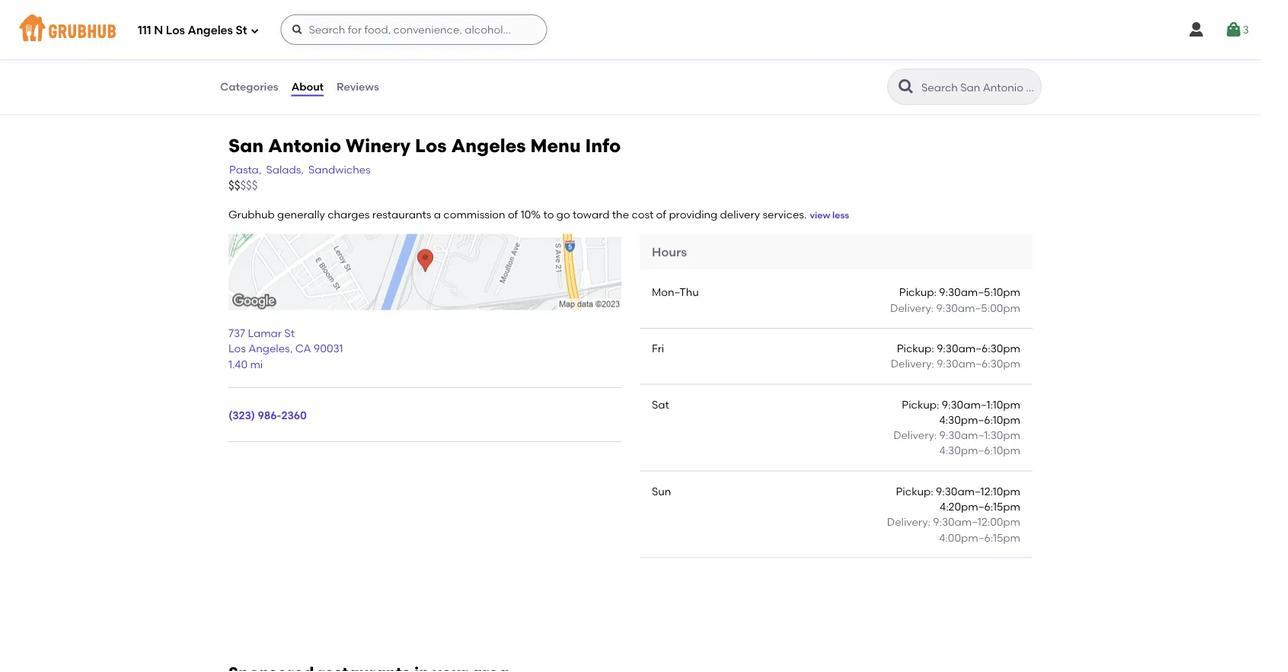Task type: locate. For each thing, give the bounding box(es) containing it.
2 horizontal spatial svg image
[[1187, 21, 1205, 39]]

(323) 986-2360
[[228, 409, 307, 422]]

0 horizontal spatial los
[[166, 24, 185, 37]]

los
[[166, 24, 185, 37], [415, 134, 447, 157], [228, 342, 246, 355]]

grubhub generally charges restaurants a commission of 10% to go toward the cost of providing delivery services. view less
[[228, 208, 849, 221]]

pickup: 9:30am–1:10pm 4:30pm–6:10pm delivery: 9:30am–1:30pm 4:30pm–6:10pm
[[893, 398, 1020, 457]]

9:30am–1:10pm
[[942, 398, 1020, 411]]

angeles right n
[[188, 24, 233, 37]]

pasta, salads, sandwiches
[[229, 163, 371, 176]]

0 vertical spatial los
[[166, 24, 185, 37]]

los right winery
[[415, 134, 447, 157]]

salads, button
[[265, 161, 305, 178]]

of left 10%
[[508, 208, 518, 221]]

commission
[[443, 208, 505, 221]]

1 horizontal spatial of
[[656, 208, 666, 221]]

0 vertical spatial angeles
[[188, 24, 233, 37]]

9:30am–6:30pm up 9:30am–1:10pm
[[937, 358, 1020, 371]]

main navigation navigation
[[0, 0, 1261, 59]]

Search San Antonio Winery Los Angeles search field
[[920, 80, 1036, 94]]

1 9:30am–6:30pm from the top
[[937, 342, 1020, 355]]

svg image left svg icon
[[1187, 21, 1205, 39]]

about button
[[291, 59, 324, 114]]

0 vertical spatial to
[[543, 208, 554, 221]]

0 horizontal spatial svg image
[[250, 26, 259, 35]]

986-
[[258, 409, 281, 422]]

1 vertical spatial 4:30pm–6:10pm
[[939, 445, 1020, 457]]

svg image up about
[[291, 24, 303, 36]]

los inside 737 lamar st los angeles , ca 90031 1.40 mi
[[228, 342, 246, 355]]

9:30am–5:00pm
[[936, 302, 1020, 314]]

1 vertical spatial los
[[415, 134, 447, 157]]

2 horizontal spatial los
[[415, 134, 447, 157]]

pickup: inside pickup: 9:30am–6:30pm delivery: 9:30am–6:30pm
[[897, 342, 934, 355]]

pickup: inside pickup: 9:30am–1:10pm 4:30pm–6:10pm delivery: 9:30am–1:30pm 4:30pm–6:10pm
[[902, 398, 939, 411]]

st
[[236, 24, 247, 37], [284, 327, 295, 340]]

st up ,
[[284, 327, 295, 340]]

0 horizontal spatial of
[[508, 208, 518, 221]]

angeles left the menu
[[451, 134, 526, 157]]

0 vertical spatial st
[[236, 24, 247, 37]]

st up categories
[[236, 24, 247, 37]]

fri
[[652, 342, 664, 355]]

antonio
[[268, 134, 341, 157]]

proceed to checkout
[[919, 495, 1030, 508]]

pickup: down pickup: 9:30am–6:30pm delivery: 9:30am–6:30pm
[[902, 398, 939, 411]]

1 vertical spatial angeles
[[451, 134, 526, 157]]

svg image up categories
[[250, 26, 259, 35]]

to up 9:30am–12:00pm at the bottom right of page
[[966, 495, 977, 508]]

pickup: inside pickup: 9:30am–12:10pm 4:20pm–6:15pm delivery: 9:30am–12:00pm 4:00pm–6:15pm
[[896, 485, 933, 498]]

view less button
[[810, 209, 849, 222]]

4:30pm–6:10pm up '9:30am–1:30pm'
[[939, 414, 1020, 427]]

0 horizontal spatial angeles
[[188, 24, 233, 37]]

angeles
[[188, 24, 233, 37], [451, 134, 526, 157], [248, 342, 290, 355]]

pickup:
[[899, 286, 937, 299], [897, 342, 934, 355], [902, 398, 939, 411], [896, 485, 933, 498]]

1 vertical spatial to
[[966, 495, 977, 508]]

to left go
[[543, 208, 554, 221]]

1 horizontal spatial svg image
[[291, 24, 303, 36]]

svg image
[[1187, 21, 1205, 39], [291, 24, 303, 36], [250, 26, 259, 35]]

3
[[1243, 23, 1249, 36]]

st inside 737 lamar st los angeles , ca 90031 1.40 mi
[[284, 327, 295, 340]]

sun
[[652, 485, 671, 498]]

pickup: left 9:30am–5:10pm
[[899, 286, 937, 299]]

pickup: for 9:30am–6:30pm
[[897, 342, 934, 355]]

1 horizontal spatial los
[[228, 342, 246, 355]]

1 horizontal spatial to
[[966, 495, 977, 508]]

angeles inside the main navigation navigation
[[188, 24, 233, 37]]

los right n
[[166, 24, 185, 37]]

winery
[[346, 134, 411, 157]]

pickup: inside pickup: 9:30am–5:10pm delivery: 9:30am–5:00pm
[[899, 286, 937, 299]]

los for san antonio winery los angeles menu info
[[415, 134, 447, 157]]

pickup: left the 9:30am–12:10pm
[[896, 485, 933, 498]]

to
[[543, 208, 554, 221], [966, 495, 977, 508]]

proceed to checkout button
[[873, 488, 1077, 515]]

9:30am–6:30pm down 9:30am–5:00pm
[[937, 342, 1020, 355]]

angeles inside 737 lamar st los angeles , ca 90031 1.40 mi
[[248, 342, 290, 355]]

sandwiches button
[[308, 161, 371, 178]]

grubhub
[[228, 208, 275, 221]]

angeles down "lamar"
[[248, 342, 290, 355]]

0 vertical spatial 9:30am–6:30pm
[[937, 342, 1020, 355]]

2 vertical spatial los
[[228, 342, 246, 355]]

0 horizontal spatial st
[[236, 24, 247, 37]]

9:30am–6:30pm
[[937, 342, 1020, 355], [937, 358, 1020, 371]]

2 9:30am–6:30pm from the top
[[937, 358, 1020, 371]]

4:30pm–6:10pm down '9:30am–1:30pm'
[[939, 445, 1020, 457]]

9:30am–1:30pm
[[939, 429, 1020, 442]]

10%
[[521, 208, 541, 221]]

san
[[228, 134, 264, 157]]

of right cost
[[656, 208, 666, 221]]

737
[[228, 327, 245, 340]]

1 horizontal spatial angeles
[[248, 342, 290, 355]]

pasta, button
[[228, 161, 262, 178]]

2 vertical spatial angeles
[[248, 342, 290, 355]]

1 vertical spatial st
[[284, 327, 295, 340]]

of
[[508, 208, 518, 221], [656, 208, 666, 221]]

los down the 737
[[228, 342, 246, 355]]

1 of from the left
[[508, 208, 518, 221]]

1 vertical spatial 9:30am–6:30pm
[[937, 358, 1020, 371]]

0 horizontal spatial to
[[543, 208, 554, 221]]

4:20pm–6:15pm
[[940, 501, 1020, 513]]

delivery:
[[890, 302, 934, 314], [891, 358, 934, 371], [893, 429, 937, 442], [887, 516, 930, 529]]

0 vertical spatial 4:30pm–6:10pm
[[939, 414, 1020, 427]]

delivery: inside pickup: 9:30am–12:10pm 4:20pm–6:15pm delivery: 9:30am–12:00pm 4:00pm–6:15pm
[[887, 516, 930, 529]]

pickup: down pickup: 9:30am–5:10pm delivery: 9:30am–5:00pm
[[897, 342, 934, 355]]

$$$$$
[[228, 179, 258, 193]]

angeles for san antonio winery los angeles menu info
[[451, 134, 526, 157]]

1 horizontal spatial st
[[284, 327, 295, 340]]

search icon image
[[897, 78, 915, 96]]

categories
[[220, 80, 278, 93]]

less
[[832, 210, 849, 221]]

4:30pm–6:10pm
[[939, 414, 1020, 427], [939, 445, 1020, 457]]

pickup: 9:30am–6:30pm delivery: 9:30am–6:30pm
[[891, 342, 1020, 371]]

2 horizontal spatial angeles
[[451, 134, 526, 157]]



Task type: describe. For each thing, give the bounding box(es) containing it.
los inside the main navigation navigation
[[166, 24, 185, 37]]

mon–thu
[[652, 286, 699, 299]]

90031
[[314, 342, 343, 355]]

2 4:30pm–6:10pm from the top
[[939, 445, 1020, 457]]

go
[[557, 208, 570, 221]]

toward
[[573, 208, 610, 221]]

ca
[[295, 342, 311, 355]]

$$
[[228, 179, 240, 193]]

san antonio winery los angeles menu info
[[228, 134, 621, 157]]

a
[[434, 208, 441, 221]]

reviews
[[337, 80, 379, 93]]

delivery: inside pickup: 9:30am–1:10pm 4:30pm–6:10pm delivery: 9:30am–1:30pm 4:30pm–6:10pm
[[893, 429, 937, 442]]

view
[[810, 210, 830, 221]]

restaurants
[[372, 208, 431, 221]]

pickup: 9:30am–12:10pm 4:20pm–6:15pm delivery: 9:30am–12:00pm 4:00pm–6:15pm
[[887, 485, 1020, 544]]

(323) 986-2360 button
[[228, 408, 307, 423]]

cost
[[632, 208, 654, 221]]

services.
[[763, 208, 807, 221]]

proceed
[[919, 495, 963, 508]]

,
[[290, 342, 293, 355]]

st inside the main navigation navigation
[[236, 24, 247, 37]]

mi
[[250, 358, 263, 371]]

pickup: for 9:30am–1:10pm
[[902, 398, 939, 411]]

delivery: inside pickup: 9:30am–5:10pm delivery: 9:30am–5:00pm
[[890, 302, 934, 314]]

about
[[291, 80, 324, 93]]

pickup: for 9:30am–12:10pm
[[896, 485, 933, 498]]

info
[[585, 134, 621, 157]]

737 lamar st los angeles , ca 90031 1.40 mi
[[228, 327, 343, 371]]

delivery: inside pickup: 9:30am–6:30pm delivery: 9:30am–6:30pm
[[891, 358, 934, 371]]

checkout
[[979, 495, 1030, 508]]

charges
[[328, 208, 370, 221]]

9:30am–5:10pm
[[939, 286, 1020, 299]]

sandwiches
[[308, 163, 371, 176]]

pickup: for 9:30am–5:10pm
[[899, 286, 937, 299]]

1 4:30pm–6:10pm from the top
[[939, 414, 1020, 427]]

providing
[[669, 208, 717, 221]]

angeles for 737 lamar st los angeles , ca 90031 1.40 mi
[[248, 342, 290, 355]]

salads,
[[266, 163, 304, 176]]

menu
[[530, 134, 581, 157]]

9:30am–12:00pm
[[933, 516, 1020, 529]]

2 of from the left
[[656, 208, 666, 221]]

categories button
[[219, 59, 279, 114]]

111 n los angeles st
[[138, 24, 247, 37]]

2360
[[281, 409, 307, 422]]

1.40
[[228, 358, 248, 371]]

Search for food, convenience, alcohol... search field
[[281, 14, 547, 45]]

111
[[138, 24, 151, 37]]

hours
[[652, 245, 687, 259]]

generally
[[277, 208, 325, 221]]

n
[[154, 24, 163, 37]]

lamar
[[248, 327, 282, 340]]

reviews button
[[336, 59, 380, 114]]

the
[[612, 208, 629, 221]]

to inside button
[[966, 495, 977, 508]]

delivery
[[720, 208, 760, 221]]

9:30am–12:10pm
[[936, 485, 1020, 498]]

4:00pm–6:15pm
[[939, 531, 1020, 544]]

(323)
[[228, 409, 255, 422]]

sat
[[652, 398, 669, 411]]

los for 737 lamar st los angeles , ca 90031 1.40 mi
[[228, 342, 246, 355]]

3 button
[[1224, 16, 1249, 43]]

pickup: 9:30am–5:10pm delivery: 9:30am–5:00pm
[[890, 286, 1020, 314]]

svg image
[[1224, 21, 1243, 39]]

pasta,
[[229, 163, 262, 176]]



Task type: vqa. For each thing, say whether or not it's contained in the screenshot.
2nd Gravy from right
no



